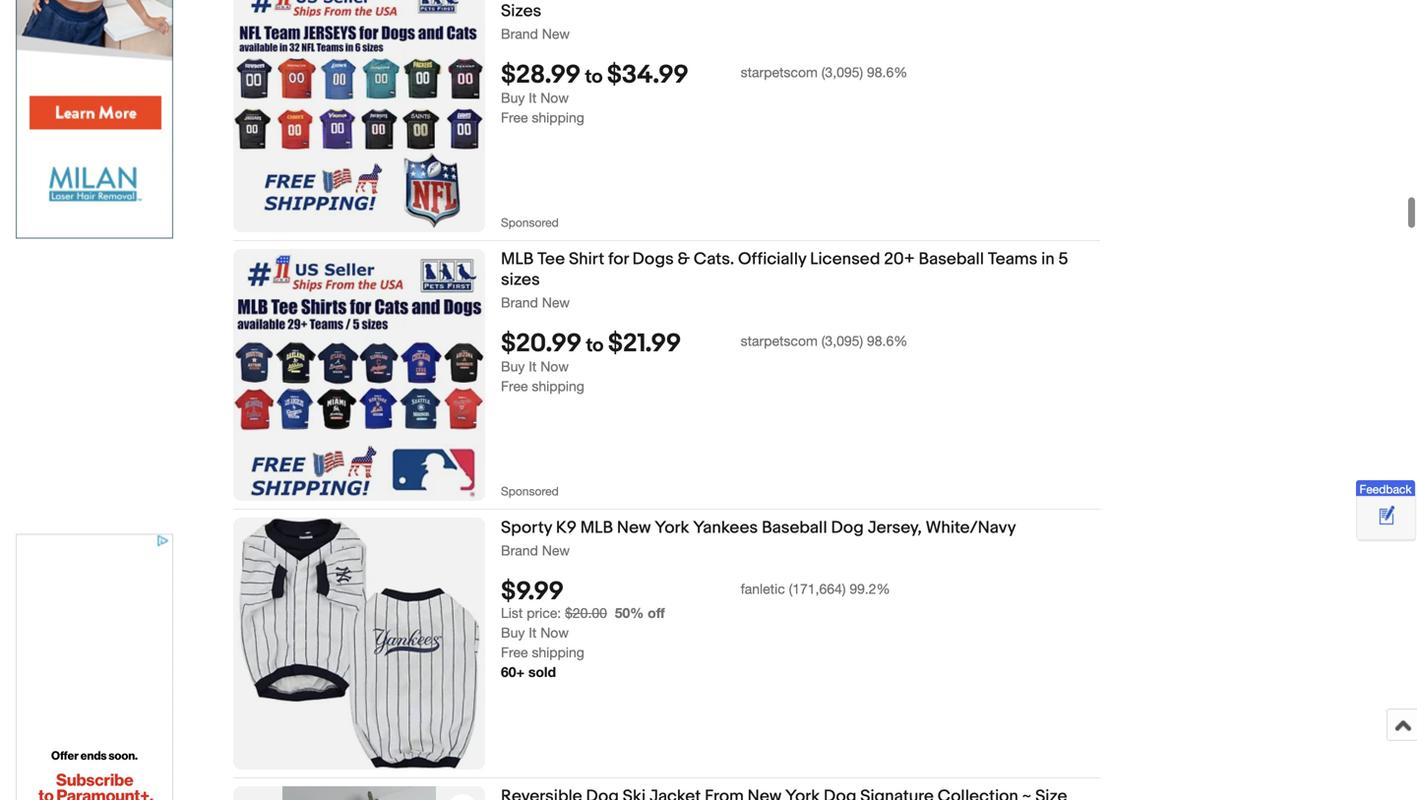 Task type: locate. For each thing, give the bounding box(es) containing it.
Sponsored text field
[[501, 177, 569, 232], [501, 446, 569, 501]]

1 vertical spatial 98.6%
[[867, 333, 908, 349]]

0 vertical spatial starpetscom
[[741, 64, 818, 80]]

new down the first
[[542, 26, 570, 42]]

free up 60+
[[501, 645, 528, 661]]

for left 'dogs'
[[663, 0, 683, 1]]

0 vertical spatial starpetscom (3,095) 98.6% buy it now free shipping
[[501, 64, 908, 126]]

2 vertical spatial brand
[[501, 543, 538, 559]]

now left $21.99
[[541, 359, 569, 375]]

3 free from the top
[[501, 645, 528, 661]]

2 it from the top
[[529, 359, 537, 375]]

2 vertical spatial buy
[[501, 625, 525, 641]]

1 horizontal spatial baseball
[[919, 249, 985, 270]]

3 brand from the top
[[501, 543, 538, 559]]

1 shipping from the top
[[532, 109, 585, 126]]

sporty
[[501, 518, 552, 539]]

2 starpetscom (3,095) 98.6% buy it now free shipping from the top
[[501, 333, 908, 395]]

0 vertical spatial baseball
[[919, 249, 985, 270]]

& left the cats. at the top of page
[[678, 249, 690, 270]]

advertisement region
[[16, 0, 173, 239], [16, 534, 173, 801]]

starpetscom (3,095) 98.6% buy it now free shipping for $21.99
[[501, 333, 908, 395]]

0 vertical spatial for
[[663, 0, 683, 1]]

shipping for $28.99
[[532, 109, 585, 126]]

0 vertical spatial in
[[961, 0, 975, 1]]

mlb left tee
[[501, 249, 534, 270]]

&
[[740, 0, 753, 1], [678, 249, 690, 270]]

baseball inside mlb tee shirt for dogs & cats. officially licensed 20+ baseball teams in 5 sizes brand new
[[919, 249, 985, 270]]

98.6% down 20+
[[867, 333, 908, 349]]

1 vertical spatial sponsored text field
[[501, 446, 569, 501]]

2 now from the top
[[541, 359, 569, 375]]

in left 5
[[1042, 249, 1055, 270]]

1 free from the top
[[501, 109, 528, 126]]

teams
[[1001, 0, 1051, 1], [988, 249, 1038, 270]]

2 starpetscom from the top
[[741, 333, 818, 349]]

sponsored up tee
[[501, 216, 559, 229]]

starpetscom (3,095) 98.6% buy it now free shipping for $34.99
[[501, 64, 908, 126]]

dogs
[[633, 249, 674, 270]]

(3,095) down licensed,
[[822, 64, 864, 80]]

1 vertical spatial brand
[[501, 294, 538, 311]]

now down price:
[[541, 625, 569, 641]]

2 brand from the top
[[501, 294, 538, 311]]

free down $28.99
[[501, 109, 528, 126]]

1 it from the top
[[529, 90, 537, 106]]

to inside the $28.99 to $34.99
[[585, 66, 603, 89]]

cats
[[756, 0, 798, 1]]

60+
[[501, 664, 525, 681]]

0 horizontal spatial for
[[609, 249, 629, 270]]

3 now from the top
[[541, 625, 569, 641]]

0 vertical spatial mlb
[[501, 249, 534, 270]]

98.6% down available
[[867, 64, 908, 80]]

0 vertical spatial brand
[[501, 26, 538, 42]]

pets first nfl jersey for dogs & cats - licensed, available in 32 teams 7 sizes brand new
[[501, 0, 1064, 42]]

1 brand from the top
[[501, 26, 538, 42]]

brand inside pets first nfl jersey for dogs & cats - licensed, available in 32 teams 7 sizes brand new
[[501, 26, 538, 42]]

2 vertical spatial shipping
[[532, 645, 585, 661]]

1 vertical spatial starpetscom
[[741, 333, 818, 349]]

3 it from the top
[[529, 625, 537, 641]]

0 vertical spatial advertisement region
[[16, 0, 173, 239]]

0 horizontal spatial in
[[961, 0, 975, 1]]

0 vertical spatial &
[[740, 0, 753, 1]]

1 sponsored text field from the top
[[501, 177, 569, 232]]

32
[[979, 0, 997, 1]]

0 horizontal spatial baseball
[[762, 518, 828, 539]]

buy
[[501, 90, 525, 106], [501, 359, 525, 375], [501, 625, 525, 641]]

0 vertical spatial shipping
[[532, 109, 585, 126]]

now
[[541, 90, 569, 106], [541, 359, 569, 375], [541, 625, 569, 641]]

to left $21.99
[[586, 334, 604, 358]]

1 vertical spatial free
[[501, 378, 528, 395]]

free down $20.99
[[501, 378, 528, 395]]

price:
[[527, 605, 561, 622]]

officially
[[739, 249, 807, 270]]

brand inside sporty k9 mlb new york yankees baseball dog jersey, white/navy brand new
[[501, 543, 538, 559]]

1 vertical spatial shipping
[[532, 378, 585, 395]]

2 (3,095) from the top
[[822, 333, 864, 349]]

1 buy from the top
[[501, 90, 525, 106]]

1 vertical spatial in
[[1042, 249, 1055, 270]]

teams left 5
[[988, 249, 1038, 270]]

3 buy from the top
[[501, 625, 525, 641]]

starpetscom for $34.99
[[741, 64, 818, 80]]

1 sponsored from the top
[[501, 216, 559, 229]]

3 shipping from the top
[[532, 645, 585, 661]]

1 horizontal spatial in
[[1042, 249, 1055, 270]]

in
[[961, 0, 975, 1], [1042, 249, 1055, 270]]

1 vertical spatial to
[[586, 334, 604, 358]]

1 vertical spatial starpetscom (3,095) 98.6% buy it now free shipping
[[501, 333, 908, 395]]

mlb inside sporty k9 mlb new york yankees baseball dog jersey, white/navy brand new
[[581, 518, 614, 539]]

shipping
[[532, 109, 585, 126], [532, 378, 585, 395], [532, 645, 585, 661]]

0 horizontal spatial mlb
[[501, 249, 534, 270]]

1 (3,095) from the top
[[822, 64, 864, 80]]

now inside "fanletic (171,664) 99.2% list price: $20.00 50% off buy it now free shipping 60+ sold"
[[541, 625, 569, 641]]

now down sizes
[[541, 90, 569, 106]]

1 vertical spatial now
[[541, 359, 569, 375]]

$21.99
[[608, 329, 682, 360]]

list
[[501, 605, 523, 622]]

sold
[[529, 664, 556, 681]]

baseball inside sporty k9 mlb new york yankees baseball dog jersey, white/navy brand new
[[762, 518, 828, 539]]

1 vertical spatial (3,095)
[[822, 333, 864, 349]]

it inside "fanletic (171,664) 99.2% list price: $20.00 50% off buy it now free shipping 60+ sold"
[[529, 625, 537, 641]]

for right shirt
[[609, 249, 629, 270]]

2 free from the top
[[501, 378, 528, 395]]

it
[[529, 90, 537, 106], [529, 359, 537, 375], [529, 625, 537, 641]]

in inside pets first nfl jersey for dogs & cats - licensed, available in 32 teams 7 sizes brand new
[[961, 0, 975, 1]]

for
[[663, 0, 683, 1], [609, 249, 629, 270]]

2 sponsored from the top
[[501, 484, 559, 498]]

$28.99 to $34.99
[[501, 60, 689, 91]]

2 vertical spatial now
[[541, 625, 569, 641]]

0 vertical spatial free
[[501, 109, 528, 126]]

sponsored text field up tee
[[501, 177, 569, 232]]

99.2%
[[850, 581, 891, 597]]

0 vertical spatial buy
[[501, 90, 525, 106]]

1 vertical spatial baseball
[[762, 518, 828, 539]]

licensed
[[811, 249, 881, 270]]

sponsored text field up sporty
[[501, 446, 569, 501]]

starpetscom (3,095) 98.6% buy it now free shipping
[[501, 64, 908, 126], [501, 333, 908, 395]]

sponsored up sporty
[[501, 484, 559, 498]]

off
[[648, 605, 665, 622]]

to
[[585, 66, 603, 89], [586, 334, 604, 358]]

0 vertical spatial teams
[[1001, 0, 1051, 1]]

1 vertical spatial &
[[678, 249, 690, 270]]

new down k9
[[542, 543, 570, 559]]

baseball
[[919, 249, 985, 270], [762, 518, 828, 539]]

1 starpetscom (3,095) 98.6% buy it now free shipping from the top
[[501, 64, 908, 126]]

new inside pets first nfl jersey for dogs & cats - licensed, available in 32 teams 7 sizes brand new
[[542, 26, 570, 42]]

1 now from the top
[[541, 90, 569, 106]]

free
[[501, 109, 528, 126], [501, 378, 528, 395], [501, 645, 528, 661]]

0 horizontal spatial &
[[678, 249, 690, 270]]

new
[[542, 26, 570, 42], [542, 294, 570, 311], [617, 518, 651, 539], [542, 543, 570, 559]]

shipping down $28.99
[[532, 109, 585, 126]]

fanletic (171,664) 99.2% list price: $20.00 50% off buy it now free shipping 60+ sold
[[501, 581, 891, 681]]

starpetscom
[[741, 64, 818, 80], [741, 333, 818, 349]]

mlb
[[501, 249, 534, 270], [581, 518, 614, 539]]

brand
[[501, 26, 538, 42], [501, 294, 538, 311], [501, 543, 538, 559]]

2 buy from the top
[[501, 359, 525, 375]]

1 vertical spatial for
[[609, 249, 629, 270]]

teams inside mlb tee shirt for dogs & cats. officially licensed 20+ baseball teams in 5 sizes brand new
[[988, 249, 1038, 270]]

teams left 7
[[1001, 0, 1051, 1]]

new down tee
[[542, 294, 570, 311]]

1 vertical spatial teams
[[988, 249, 1038, 270]]

jersey
[[608, 0, 659, 1]]

new left york on the left of page
[[617, 518, 651, 539]]

2 98.6% from the top
[[867, 333, 908, 349]]

mlb right k9
[[581, 518, 614, 539]]

now for $20.99
[[541, 359, 569, 375]]

pets
[[501, 0, 535, 1]]

1 horizontal spatial &
[[740, 0, 753, 1]]

nfl
[[576, 0, 605, 1]]

1 vertical spatial it
[[529, 359, 537, 375]]

1 vertical spatial sponsored
[[501, 484, 559, 498]]

& left 'cats'
[[740, 0, 753, 1]]

0 vertical spatial sponsored text field
[[501, 177, 569, 232]]

baseball left dog on the right bottom of page
[[762, 518, 828, 539]]

k9
[[556, 518, 577, 539]]

mlb tee shirt for dogs & cats. officially licensed 20+ baseball teams in 5 sizes brand new
[[501, 249, 1069, 311]]

buy inside "fanletic (171,664) 99.2% list price: $20.00 50% off buy it now free shipping 60+ sold"
[[501, 625, 525, 641]]

baseball right 20+
[[919, 249, 985, 270]]

(3,095)
[[822, 64, 864, 80], [822, 333, 864, 349]]

(3,095) for $34.99
[[822, 64, 864, 80]]

1 horizontal spatial for
[[663, 0, 683, 1]]

for inside mlb tee shirt for dogs & cats. officially licensed 20+ baseball teams in 5 sizes brand new
[[609, 249, 629, 270]]

2 vertical spatial free
[[501, 645, 528, 661]]

1 horizontal spatial mlb
[[581, 518, 614, 539]]

0 vertical spatial (3,095)
[[822, 64, 864, 80]]

0 vertical spatial to
[[585, 66, 603, 89]]

1 vertical spatial buy
[[501, 359, 525, 375]]

mlb inside mlb tee shirt for dogs & cats. officially licensed 20+ baseball teams in 5 sizes brand new
[[501, 249, 534, 270]]

2 vertical spatial it
[[529, 625, 537, 641]]

1 starpetscom from the top
[[741, 64, 818, 80]]

heading
[[501, 787, 1068, 801]]

in inside mlb tee shirt for dogs & cats. officially licensed 20+ baseball teams in 5 sizes brand new
[[1042, 249, 1055, 270]]

5
[[1059, 249, 1069, 270]]

2 shipping from the top
[[532, 378, 585, 395]]

0 vertical spatial it
[[529, 90, 537, 106]]

0 vertical spatial sponsored
[[501, 216, 559, 229]]

0 vertical spatial now
[[541, 90, 569, 106]]

first
[[539, 0, 572, 1]]

2 sponsored text field from the top
[[501, 446, 569, 501]]

shipping up sold
[[532, 645, 585, 661]]

0 vertical spatial 98.6%
[[867, 64, 908, 80]]

98.6%
[[867, 64, 908, 80], [867, 333, 908, 349]]

new inside mlb tee shirt for dogs & cats. officially licensed 20+ baseball teams in 5 sizes brand new
[[542, 294, 570, 311]]

to right $28.99
[[585, 66, 603, 89]]

1 vertical spatial advertisement region
[[16, 534, 173, 801]]

98.6% for $21.99
[[867, 333, 908, 349]]

$28.99
[[501, 60, 581, 91]]

to inside $20.99 to $21.99
[[586, 334, 604, 358]]

starpetscom down mlb tee shirt for dogs & cats. officially licensed 20+ baseball teams in 5 sizes brand new
[[741, 333, 818, 349]]

sponsored
[[501, 216, 559, 229], [501, 484, 559, 498]]

1 vertical spatial mlb
[[581, 518, 614, 539]]

in left 32
[[961, 0, 975, 1]]

pets first nfl jersey for dogs & cats - licensed, available in 32 teams 7 sizes image
[[233, 0, 485, 232]]

shipping down $20.99
[[532, 378, 585, 395]]

sizes
[[501, 1, 542, 22]]

cats.
[[694, 249, 735, 270]]

1 98.6% from the top
[[867, 64, 908, 80]]

starpetscom down pets first nfl jersey for dogs & cats - licensed, available in 32 teams 7 sizes brand new
[[741, 64, 818, 80]]

(3,095) down the mlb tee shirt for dogs & cats. officially licensed 20+ baseball teams in 5 sizes link
[[822, 333, 864, 349]]



Task type: describe. For each thing, give the bounding box(es) containing it.
shipping for $20.99
[[532, 378, 585, 395]]

$20.99
[[501, 329, 582, 360]]

for inside pets first nfl jersey for dogs & cats - licensed, available in 32 teams 7 sizes brand new
[[663, 0, 683, 1]]

sponsored for $20.99
[[501, 484, 559, 498]]

pets first nfl jersey for dogs & cats - licensed, available in 32 teams 7 sizes link
[[501, 0, 1101, 25]]

yankees
[[694, 518, 758, 539]]

sporty k9 mlb new york yankees baseball dog jersey, white/navy brand new
[[501, 518, 1017, 559]]

sizes
[[501, 270, 540, 290]]

sporty k9 mlb new york yankees baseball dog jersey, white/navy image
[[238, 518, 480, 770]]

$20.99 to $21.99
[[501, 329, 682, 360]]

feedback
[[1360, 482, 1413, 496]]

(171,664)
[[789, 581, 846, 597]]

dog
[[832, 518, 864, 539]]

sporty k9 mlb new york yankees baseball dog jersey, white/navy heading
[[501, 518, 1017, 539]]

dogs
[[687, 0, 736, 1]]

pets first nfl jersey for dogs & cats - licensed, available in 32 teams 7 sizes heading
[[501, 0, 1064, 22]]

white/navy
[[926, 518, 1017, 539]]

sponsored text field for $28.99
[[501, 177, 569, 232]]

buy for $20.99
[[501, 359, 525, 375]]

buy for $28.99
[[501, 90, 525, 106]]

free for $28.99
[[501, 109, 528, 126]]

it for $28.99
[[529, 90, 537, 106]]

shipping inside "fanletic (171,664) 99.2% list price: $20.00 50% off buy it now free shipping 60+ sold"
[[532, 645, 585, 661]]

$9.99
[[501, 577, 564, 608]]

to for $28.99
[[585, 66, 603, 89]]

50%
[[615, 605, 644, 622]]

-
[[802, 0, 808, 1]]

mlb tee shirt for dogs & cats. officially licensed 20+ baseball teams in 5 sizes image
[[233, 249, 485, 501]]

to for $20.99
[[586, 334, 604, 358]]

tee
[[538, 249, 565, 270]]

free inside "fanletic (171,664) 99.2% list price: $20.00 50% off buy it now free shipping 60+ sold"
[[501, 645, 528, 661]]

brand inside mlb tee shirt for dogs & cats. officially licensed 20+ baseball teams in 5 sizes brand new
[[501, 294, 538, 311]]

$20.00
[[565, 605, 607, 622]]

free for $20.99
[[501, 378, 528, 395]]

it for $20.99
[[529, 359, 537, 375]]

teams inside pets first nfl jersey for dogs & cats - licensed, available in 32 teams 7 sizes brand new
[[1001, 0, 1051, 1]]

sporty k9 mlb new york yankees baseball dog jersey, white/navy link
[[501, 518, 1101, 542]]

(3,095) for $21.99
[[822, 333, 864, 349]]

mlb tee shirt for dogs & cats. officially licensed 20+ baseball teams in 5 sizes heading
[[501, 249, 1069, 290]]

mlb tee shirt for dogs & cats. officially licensed 20+ baseball teams in 5 sizes link
[[501, 249, 1101, 294]]

york
[[655, 518, 690, 539]]

fanletic
[[741, 581, 785, 597]]

1 advertisement region from the top
[[16, 0, 173, 239]]

& inside mlb tee shirt for dogs & cats. officially licensed 20+ baseball teams in 5 sizes brand new
[[678, 249, 690, 270]]

sponsored for $28.99
[[501, 216, 559, 229]]

$34.99
[[607, 60, 689, 91]]

starpetscom for $21.99
[[741, 333, 818, 349]]

reversible dog ski jacket from new york dog signature collection ~ size small image
[[283, 787, 436, 801]]

now for $28.99
[[541, 90, 569, 106]]

watch reversible dog ski jacket from new york dog signature collection ~ size small image
[[451, 798, 475, 801]]

20+
[[885, 249, 915, 270]]

2 advertisement region from the top
[[16, 534, 173, 801]]

sponsored text field for $20.99
[[501, 446, 569, 501]]

7
[[1055, 0, 1064, 1]]

jersey,
[[868, 518, 922, 539]]

available
[[890, 0, 958, 1]]

& inside pets first nfl jersey for dogs & cats - licensed, available in 32 teams 7 sizes brand new
[[740, 0, 753, 1]]

licensed,
[[812, 0, 886, 1]]

98.6% for $34.99
[[867, 64, 908, 80]]

shirt
[[569, 249, 605, 270]]



Task type: vqa. For each thing, say whether or not it's contained in the screenshot.
"Blog"
no



